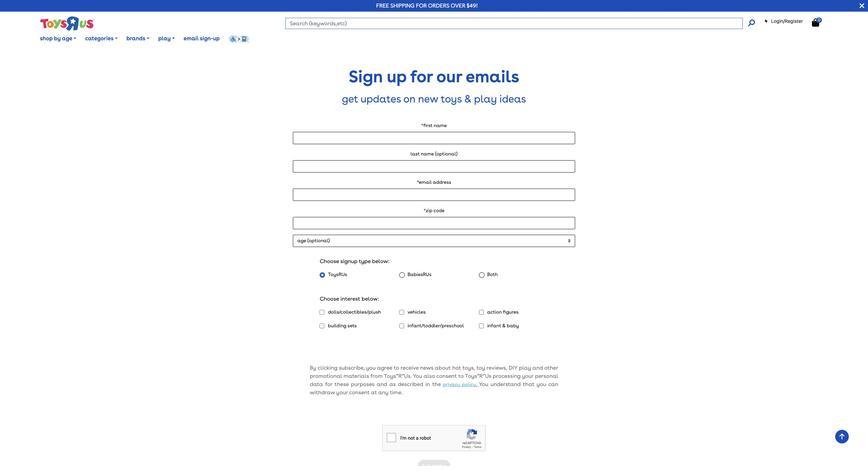 Task type: vqa. For each thing, say whether or not it's contained in the screenshot.
for to the top
yes



Task type: describe. For each thing, give the bounding box(es) containing it.
privacy policy.
[[443, 382, 479, 388]]

on
[[404, 93, 416, 105]]

from
[[371, 373, 383, 380]]

sign
[[349, 67, 383, 87]]

Enter Keyword or Item No. search field
[[285, 18, 743, 29]]

play inside dropdown button
[[158, 35, 171, 42]]

withdraw
[[310, 390, 335, 396]]

1 vertical spatial up
[[387, 67, 407, 87]]

first name text field
[[293, 132, 575, 144]]

free shipping for orders over $49! link
[[376, 2, 478, 9]]

email address text field
[[293, 189, 575, 201]]

you understand that you can withdraw your consent at any time.
[[310, 382, 558, 396]]

shipping
[[390, 2, 415, 9]]

free shipping for orders over $49!
[[376, 2, 478, 9]]

email address
[[419, 180, 451, 185]]

play inside by clicking subscribe, you agree to receive news about hot toys, toy reviews, diy play and other promotional materials from toys"r"us. you also consent to toys"r"us processing your personal data for these purposes and as described in the
[[519, 365, 531, 372]]

that
[[523, 382, 535, 388]]

new
[[418, 93, 438, 105]]

0 link
[[812, 17, 826, 27]]

time.
[[390, 390, 403, 396]]

sets
[[348, 323, 357, 329]]

infant & baby
[[487, 323, 519, 329]]

can
[[548, 382, 558, 388]]

0 vertical spatial and
[[533, 365, 543, 372]]

for
[[416, 2, 427, 9]]

orders
[[428, 2, 450, 9]]

data
[[310, 382, 323, 388]]

described
[[398, 382, 423, 388]]

personal
[[535, 373, 558, 380]]

you inside you understand that you can withdraw your consent at any time.
[[479, 382, 488, 388]]

other
[[545, 365, 558, 372]]

in
[[425, 382, 430, 388]]

by
[[54, 35, 61, 42]]

for inside by clicking subscribe, you agree to receive news about hot toys, toy reviews, diy play and other promotional materials from toys"r"us. you also consent to toys"r"us processing your personal data for these purposes and as described in the
[[325, 382, 332, 388]]

login/register
[[771, 18, 803, 24]]

these
[[335, 382, 349, 388]]

purposes
[[351, 382, 375, 388]]

email sign-up
[[184, 35, 220, 42]]

last
[[411, 151, 420, 157]]

0 horizontal spatial and
[[377, 382, 387, 388]]

receive
[[401, 365, 419, 372]]

choose for choose interest below:
[[320, 296, 339, 302]]

shop by age button
[[36, 30, 81, 47]]

you for can
[[537, 382, 546, 388]]

1 vertical spatial play
[[474, 93, 497, 105]]

infant/toddler/preschool
[[408, 323, 464, 329]]

toy
[[477, 365, 485, 372]]

you inside by clicking subscribe, you agree to receive news about hot toys, toy reviews, diy play and other promotional materials from toys"r"us. you also consent to toys"r"us processing your personal data for these purposes and as described in the
[[413, 373, 422, 380]]

toys"r"us.
[[384, 373, 412, 380]]

last name (optional)
[[411, 151, 458, 157]]

policy.
[[462, 382, 477, 388]]

clicking
[[318, 365, 338, 372]]

zip
[[426, 208, 432, 213]]

emails
[[466, 67, 519, 87]]

updates
[[361, 93, 401, 105]]

toys
[[441, 93, 462, 105]]

consent inside by clicking subscribe, you agree to receive news about hot toys, toy reviews, diy play and other promotional materials from toys"r"us. you also consent to toys"r"us processing your personal data for these purposes and as described in the
[[436, 373, 457, 380]]

diy
[[509, 365, 518, 372]]

toys,
[[463, 365, 475, 372]]

close button image
[[860, 2, 864, 10]]

promotional
[[310, 373, 342, 380]]

dolls/collectibles/plush
[[328, 310, 381, 315]]

infant
[[487, 323, 501, 329]]

age
[[62, 35, 72, 42]]

last name (optional) text field
[[293, 160, 575, 173]]

get updates on new toys & play ideas
[[342, 93, 526, 105]]

signup
[[340, 258, 358, 265]]

any
[[378, 390, 389, 396]]

our
[[437, 67, 462, 87]]

sign-
[[200, 35, 213, 42]]



Task type: locate. For each thing, give the bounding box(es) containing it.
0 vertical spatial &
[[464, 93, 472, 105]]

play right brands dropdown button
[[158, 35, 171, 42]]

code
[[434, 208, 445, 213]]

toysrus
[[328, 272, 347, 277]]

0 vertical spatial up
[[213, 35, 220, 42]]

consent inside you understand that you can withdraw your consent at any time.
[[349, 390, 370, 396]]

building sets
[[328, 323, 357, 329]]

1 horizontal spatial play
[[474, 93, 497, 105]]

you up from
[[366, 365, 376, 372]]

0 horizontal spatial you
[[366, 365, 376, 372]]

$49!
[[467, 2, 478, 9]]

2 horizontal spatial play
[[519, 365, 531, 372]]

1 horizontal spatial you
[[479, 382, 488, 388]]

1 horizontal spatial you
[[537, 382, 546, 388]]

privacy
[[443, 382, 460, 388]]

action
[[487, 310, 502, 315]]

your inside you understand that you can withdraw your consent at any time.
[[336, 390, 348, 396]]

interest
[[341, 296, 360, 302]]

email sign-up link
[[179, 30, 224, 47]]

0 vertical spatial name
[[434, 123, 447, 128]]

to up 'toys"r"us.'
[[394, 365, 399, 372]]

also
[[424, 373, 435, 380]]

choose interest below:
[[320, 296, 379, 302]]

0 horizontal spatial email
[[184, 35, 199, 42]]

0 vertical spatial your
[[522, 373, 534, 380]]

categories button
[[81, 30, 122, 47]]

this icon serves as a link to download the essential accessibility assistive technology app for individuals with physical disabilities. it is featured as part of our commitment to diversity and inclusion. image
[[229, 35, 249, 43]]

1 vertical spatial name
[[421, 151, 434, 157]]

zip code
[[426, 208, 445, 213]]

menu bar containing shop by age
[[36, 27, 868, 51]]

both
[[487, 272, 498, 277]]

reviews,
[[487, 365, 507, 372]]

address
[[433, 180, 451, 185]]

email for email sign-up
[[184, 35, 199, 42]]

you for agree
[[366, 365, 376, 372]]

zip code text field
[[293, 217, 575, 230]]

0 vertical spatial to
[[394, 365, 399, 372]]

1 vertical spatial your
[[336, 390, 348, 396]]

shopping bag image
[[812, 18, 819, 27]]

play down "emails"
[[474, 93, 497, 105]]

over
[[451, 2, 465, 9]]

below: right interest
[[362, 296, 379, 302]]

0 horizontal spatial up
[[213, 35, 220, 42]]

1 vertical spatial for
[[325, 382, 332, 388]]

email up "email address" "text field"
[[419, 180, 432, 185]]

the
[[432, 382, 441, 388]]

you up described
[[413, 373, 422, 380]]

0 vertical spatial you
[[366, 365, 376, 372]]

categories
[[85, 35, 114, 42]]

building
[[328, 323, 346, 329]]

0 vertical spatial you
[[413, 373, 422, 380]]

toys r us image
[[40, 16, 95, 31]]

up left this icon serves as a link to download the essential accessibility assistive technology app for individuals with physical disabilities. it is featured as part of our commitment to diversity and inclusion.
[[213, 35, 220, 42]]

by
[[310, 365, 316, 372]]

first name
[[424, 123, 447, 128]]

play right diy
[[519, 365, 531, 372]]

1 horizontal spatial &
[[502, 323, 506, 329]]

below:
[[372, 258, 390, 265], [362, 296, 379, 302]]

and up personal
[[533, 365, 543, 372]]

name for last
[[421, 151, 434, 157]]

1 horizontal spatial email
[[419, 180, 432, 185]]

1 horizontal spatial up
[[387, 67, 407, 87]]

0 horizontal spatial play
[[158, 35, 171, 42]]

choose for choose signup type below:
[[320, 258, 339, 265]]

menu bar
[[36, 27, 868, 51]]

email left sign-
[[184, 35, 199, 42]]

name right 'last' on the left of the page
[[421, 151, 434, 157]]

subscribe,
[[339, 365, 365, 372]]

up
[[213, 35, 220, 42], [387, 67, 407, 87]]

for
[[410, 67, 433, 87], [325, 382, 332, 388]]

and up any
[[377, 382, 387, 388]]

you
[[366, 365, 376, 372], [537, 382, 546, 388]]

0 horizontal spatial for
[[325, 382, 332, 388]]

1 vertical spatial and
[[377, 382, 387, 388]]

consent down about
[[436, 373, 457, 380]]

0 vertical spatial choose
[[320, 258, 339, 265]]

you down personal
[[537, 382, 546, 388]]

1 vertical spatial to
[[458, 373, 464, 380]]

your
[[522, 373, 534, 380], [336, 390, 348, 396]]

play
[[158, 35, 171, 42], [474, 93, 497, 105], [519, 365, 531, 372]]

& left baby
[[502, 323, 506, 329]]

choose
[[320, 258, 339, 265], [320, 296, 339, 302]]

you
[[413, 373, 422, 380], [479, 382, 488, 388]]

2 choose from the top
[[320, 296, 339, 302]]

1 vertical spatial &
[[502, 323, 506, 329]]

below: right type
[[372, 258, 390, 265]]

email for email address
[[419, 180, 432, 185]]

0 horizontal spatial &
[[464, 93, 472, 105]]

&
[[464, 93, 472, 105], [502, 323, 506, 329]]

about
[[435, 365, 451, 372]]

you down toys"r"us
[[479, 382, 488, 388]]

0 vertical spatial email
[[184, 35, 199, 42]]

brands
[[126, 35, 145, 42]]

consent
[[436, 373, 457, 380], [349, 390, 370, 396]]

get
[[342, 93, 358, 105]]

1 horizontal spatial to
[[458, 373, 464, 380]]

privacy policy. link
[[443, 382, 479, 388]]

your down these
[[336, 390, 348, 396]]

figures
[[503, 310, 519, 315]]

to
[[394, 365, 399, 372], [458, 373, 464, 380]]

1 vertical spatial you
[[537, 382, 546, 388]]

1 vertical spatial you
[[479, 382, 488, 388]]

agree
[[377, 365, 392, 372]]

1 horizontal spatial consent
[[436, 373, 457, 380]]

for up new
[[410, 67, 433, 87]]

toys"r"us
[[465, 373, 491, 380]]

1 choose from the top
[[320, 258, 339, 265]]

None search field
[[285, 18, 755, 29]]

1 horizontal spatial and
[[533, 365, 543, 372]]

(optional)
[[435, 151, 458, 157]]

name
[[434, 123, 447, 128], [421, 151, 434, 157]]

consent down purposes
[[349, 390, 370, 396]]

sign up for our emails
[[349, 67, 519, 87]]

1 vertical spatial below:
[[362, 296, 379, 302]]

email
[[184, 35, 199, 42], [419, 180, 432, 185]]

choose left interest
[[320, 296, 339, 302]]

news
[[420, 365, 434, 372]]

name right first
[[434, 123, 447, 128]]

free
[[376, 2, 389, 9]]

for down promotional
[[325, 382, 332, 388]]

shop
[[40, 35, 53, 42]]

1 horizontal spatial for
[[410, 67, 433, 87]]

0 vertical spatial for
[[410, 67, 433, 87]]

materials
[[344, 373, 369, 380]]

you inside by clicking subscribe, you agree to receive news about hot toys, toy reviews, diy play and other promotional materials from toys"r"us. you also consent to toys"r"us processing your personal data for these purposes and as described in the
[[366, 365, 376, 372]]

by clicking subscribe, you agree to receive news about hot toys, toy reviews, diy play and other promotional materials from toys"r"us. you also consent to toys"r"us processing your personal data for these purposes and as described in the
[[310, 365, 558, 388]]

& right the toys at the top right
[[464, 93, 472, 105]]

as
[[389, 382, 396, 388]]

shop by age
[[40, 35, 72, 42]]

up up the on on the left top
[[387, 67, 407, 87]]

0 horizontal spatial your
[[336, 390, 348, 396]]

1 vertical spatial consent
[[349, 390, 370, 396]]

0 horizontal spatial to
[[394, 365, 399, 372]]

baby
[[507, 323, 519, 329]]

0 vertical spatial below:
[[372, 258, 390, 265]]

play button
[[154, 30, 179, 47]]

1 vertical spatial email
[[419, 180, 432, 185]]

action figures
[[487, 310, 519, 315]]

you inside you understand that you can withdraw your consent at any time.
[[537, 382, 546, 388]]

2 vertical spatial play
[[519, 365, 531, 372]]

babiesrus
[[408, 272, 432, 277]]

choose signup type below:
[[320, 258, 390, 265]]

hot
[[452, 365, 461, 372]]

0 vertical spatial consent
[[436, 373, 457, 380]]

0
[[818, 17, 821, 23]]

choose up 'toysrus'
[[320, 258, 339, 265]]

type
[[359, 258, 371, 265]]

at
[[371, 390, 377, 396]]

1 horizontal spatial your
[[522, 373, 534, 380]]

and
[[533, 365, 543, 372], [377, 382, 387, 388]]

0 horizontal spatial you
[[413, 373, 422, 380]]

brands button
[[122, 30, 154, 47]]

0 horizontal spatial consent
[[349, 390, 370, 396]]

to up privacy policy. at the right
[[458, 373, 464, 380]]

1 vertical spatial choose
[[320, 296, 339, 302]]

your up that
[[522, 373, 534, 380]]

name for first
[[434, 123, 447, 128]]

first
[[424, 123, 433, 128]]

vehicles
[[408, 310, 426, 315]]

processing
[[493, 373, 521, 380]]

your inside by clicking subscribe, you agree to receive news about hot toys, toy reviews, diy play and other promotional materials from toys"r"us. you also consent to toys"r"us processing your personal data for these purposes and as described in the
[[522, 373, 534, 380]]

0 vertical spatial play
[[158, 35, 171, 42]]

understand
[[491, 382, 521, 388]]



